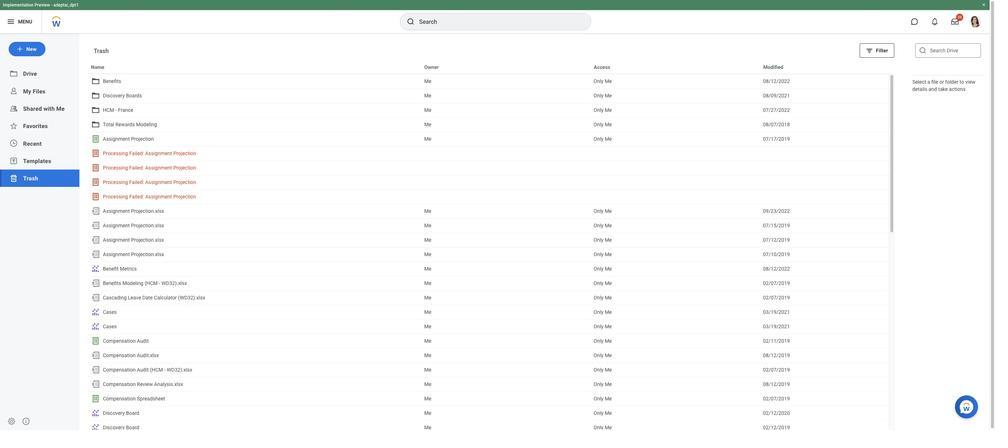 Task type: describe. For each thing, give the bounding box(es) containing it.
8 me cell from the top
[[421, 233, 591, 247]]

workbook image inside processing failed: assignment projection row
[[91, 149, 100, 158]]

assignment projection.xlsx link for 09/23/2022
[[91, 207, 419, 216]]

drive button
[[23, 71, 37, 77]]

9 me cell from the top
[[421, 248, 591, 261]]

only for 20th me cell from the bottom
[[594, 78, 604, 84]]

favorites
[[23, 123, 48, 130]]

new button
[[9, 42, 46, 56]]

only me link for 15th me cell
[[594, 337, 757, 345]]

view
[[966, 79, 976, 85]]

owner
[[424, 64, 439, 70]]

18 me cell from the top
[[421, 378, 591, 391]]

only me link for eighth me cell from the top of the item list region
[[594, 236, 757, 244]]

14 me cell from the top
[[421, 320, 591, 334]]

only me link for 18th me cell from the top
[[594, 380, 757, 388]]

processing for third processing failed: assignment projection link from the bottom
[[103, 165, 128, 171]]

only for 16th me cell from the bottom of the item list region
[[594, 136, 604, 142]]

assignment projection link
[[91, 135, 419, 143]]

1 cases from the top
[[103, 309, 117, 315]]

02/07/2019 for compensation audit (hcm - wd32).xlsx
[[763, 367, 790, 373]]

total rewards modeling link
[[91, 120, 419, 129]]

row containing assignment projection
[[88, 132, 889, 146]]

11 me cell from the top
[[421, 277, 591, 290]]

modeling inside "total rewards modeling" link
[[136, 122, 157, 127]]

(hcm for audit
[[150, 367, 163, 373]]

modeling inside benefits modeling (hcm - wd32).xlsx link
[[122, 280, 143, 286]]

my
[[23, 88, 31, 95]]

22 row from the top
[[88, 421, 889, 430]]

drive
[[23, 71, 37, 77]]

08/12/2019 for compensation audit.xlsx
[[763, 353, 790, 358]]

only me link for 3rd me cell from the top of the item list region
[[594, 106, 757, 114]]

board
[[126, 410, 139, 416]]

hcm - france link
[[91, 106, 419, 114]]

metrics
[[120, 266, 137, 272]]

close environment banner image
[[982, 3, 986, 7]]

15 row from the top
[[88, 319, 889, 334]]

failed: for fourth processing failed: assignment projection link from the bottom
[[129, 151, 144, 156]]

10 row from the top
[[88, 247, 889, 262]]

assignment projection.xlsx link for 07/15/2019
[[91, 221, 419, 230]]

a
[[928, 79, 930, 85]]

only me link for 7th me cell
[[594, 222, 757, 230]]

discovery board image for 14th row from the top of the item list region
[[91, 308, 100, 317]]

gear image
[[7, 417, 16, 426]]

implementation preview -   adeptai_dpt1
[[3, 3, 79, 8]]

10 me cell from the top
[[421, 262, 591, 276]]

03/19/2021 for eighth row from the bottom of the item list region
[[763, 324, 790, 330]]

compensation spreadsheet
[[103, 396, 165, 402]]

1 processing failed: assignment projection link from the top
[[91, 149, 419, 158]]

compensation audit (hcm - wd32).xlsx
[[103, 367, 192, 373]]

trash button
[[23, 175, 38, 182]]

folder
[[945, 79, 959, 85]]

discovery boards
[[103, 93, 142, 99]]

templates
[[23, 158, 51, 165]]

only for ninth me cell from the bottom of the item list region
[[594, 295, 604, 301]]

discovery board image for row containing benefit metrics
[[91, 265, 100, 273]]

leave
[[128, 295, 141, 301]]

rewards
[[115, 122, 135, 127]]

row containing discovery boards
[[88, 88, 889, 103]]

08/12/2022 for benefits
[[763, 78, 790, 84]]

9 row from the top
[[88, 233, 889, 247]]

search drive field
[[915, 43, 981, 58]]

hcm
[[103, 107, 114, 113]]

only me for 3rd me cell from the top of the item list region
[[594, 107, 612, 113]]

discovery for discovery board
[[103, 410, 125, 416]]

only me for first me cell from the bottom
[[594, 410, 612, 416]]

cascading leave date calculator (wd32).xlsx link
[[91, 293, 419, 302]]

only for 16th me cell
[[594, 353, 604, 358]]

shared with me
[[23, 105, 65, 112]]

2 processing failed: assignment projection row from the top
[[88, 161, 889, 175]]

only for 2nd me cell from the bottom
[[594, 396, 604, 402]]

compensation audit.xlsx link
[[91, 351, 419, 360]]

files
[[33, 88, 46, 95]]

shared with me button
[[23, 105, 65, 112]]

benefit metrics
[[103, 266, 137, 272]]

08/12/2022 for benefit metrics
[[763, 266, 790, 272]]

document image for compensation audit.xlsx
[[91, 351, 100, 360]]

discovery boards link
[[91, 91, 419, 100]]

33
[[958, 15, 962, 19]]

document image for row containing benefits modeling (hcm - wd32).xlsx
[[91, 279, 100, 288]]

menu banner
[[0, 0, 990, 33]]

07/12/2019
[[763, 237, 790, 243]]

document image for tenth row from the top of the item list region
[[91, 250, 100, 259]]

09/23/2022
[[763, 208, 790, 214]]

processing failed: assignment projection for third processing failed: assignment projection link from the bottom
[[103, 165, 196, 171]]

document image for 15th row from the bottom of the item list region
[[91, 221, 100, 230]]

select
[[913, 79, 926, 85]]

only me for 4th me cell from the top
[[594, 122, 612, 127]]

with
[[43, 105, 55, 112]]

08/09/2021
[[763, 93, 790, 99]]

row containing compensation spreadsheet
[[88, 392, 889, 406]]

filter button
[[860, 43, 895, 58]]

preview
[[35, 3, 50, 8]]

benefits modeling (hcm - wd32).xlsx
[[103, 280, 187, 286]]

compensation for compensation audit
[[103, 338, 136, 344]]

menu
[[18, 19, 32, 24]]

only me for fourth me cell from the bottom
[[594, 367, 612, 373]]

projection inside assignment projection link
[[131, 136, 154, 142]]

select a file or folder to view details and take actions
[[913, 79, 976, 92]]

folder open image
[[9, 69, 18, 78]]

08/12/2019 for compensation review analysis.xlsx
[[763, 382, 790, 387]]

row containing hcm - france
[[88, 103, 889, 117]]

menu button
[[0, 10, 42, 33]]

benefit
[[103, 266, 119, 272]]

benefits link
[[91, 77, 419, 86]]

compensation spreadsheet link
[[91, 395, 419, 403]]

benefits modeling (hcm - wd32).xlsx link
[[91, 279, 419, 288]]

only me for 16th me cell from the bottom of the item list region
[[594, 136, 612, 142]]

document image for row containing cascading leave date calculator (wd32).xlsx
[[91, 293, 100, 302]]

only me for 7th me cell
[[594, 223, 612, 229]]

assignment projection
[[103, 136, 154, 142]]

14 row from the top
[[88, 305, 889, 319]]

discovery board image for eighth row from the bottom of the item list region
[[91, 322, 100, 331]]

only me link for 11th me cell from the top
[[594, 279, 757, 287]]

discovery board image for 1st row from the bottom
[[91, 423, 100, 430]]

19 me cell from the top
[[421, 392, 591, 406]]

row containing benefits modeling (hcm - wd32).xlsx
[[88, 276, 889, 291]]

only for first me cell from the bottom
[[594, 410, 604, 416]]

3 me cell from the top
[[421, 103, 591, 117]]

only for 11th me cell from the top
[[594, 280, 604, 286]]

only for 19th me cell from the bottom
[[594, 93, 604, 99]]

only for sixth me cell from the top
[[594, 208, 604, 214]]

only me for eighth me cell from the top of the item list region
[[594, 237, 612, 243]]

processing failed: assignment projection for second processing failed: assignment projection link from the bottom of the item list region
[[103, 179, 196, 185]]

projection for 4th processing failed: assignment projection link from the top of the item list region
[[173, 194, 196, 200]]

only me link for 2nd me cell from the bottom
[[594, 395, 757, 403]]

document image for compensation review analysis.xlsx
[[91, 380, 100, 389]]

cascading
[[103, 295, 127, 301]]

failed: for 4th processing failed: assignment projection link from the top of the item list region
[[129, 194, 144, 200]]

audit for compensation audit
[[137, 338, 149, 344]]

user image
[[9, 87, 18, 95]]

assignment projection.xlsx link for 07/12/2019
[[91, 236, 419, 244]]

name
[[91, 64, 104, 70]]

only me for 11th me cell from the top
[[594, 280, 612, 286]]

only for eighth me cell from the bottom
[[594, 309, 604, 315]]

8 row from the top
[[88, 218, 889, 233]]

only me link for 19th me cell from the bottom
[[594, 92, 757, 100]]

audit.xlsx
[[137, 353, 159, 358]]

document image for benefits modeling (hcm - wd32).xlsx
[[91, 279, 100, 288]]

compensation audit.xlsx
[[103, 353, 159, 358]]

07/27/2022
[[763, 107, 790, 113]]

shared with me image
[[9, 104, 18, 113]]

17 me cell from the top
[[421, 363, 591, 377]]

compensation audit
[[103, 338, 149, 344]]

cascading leave date calculator (wd32).xlsx
[[103, 295, 205, 301]]

2 cases from the top
[[103, 324, 117, 330]]

projection.xlsx for 09/23/2022
[[131, 208, 164, 214]]

star image
[[9, 122, 18, 130]]

implementation
[[3, 3, 33, 8]]

2 processing failed: assignment projection link from the top
[[91, 164, 419, 172]]

analysis.xlsx
[[154, 382, 183, 387]]



Task type: locate. For each thing, give the bounding box(es) containing it.
assignment projection.xlsx for 07/10/2019
[[103, 252, 164, 257]]

failed: for second processing failed: assignment projection link from the bottom of the item list region
[[129, 179, 144, 185]]

02/12/2020
[[763, 410, 790, 416]]

9 only me link from the top
[[594, 251, 757, 258]]

11 row from the top
[[88, 262, 889, 276]]

my files button
[[23, 88, 46, 95]]

modeling right rewards at the top of the page
[[136, 122, 157, 127]]

20 only from the top
[[594, 410, 604, 416]]

only for 3rd me cell from the top of the item list region
[[594, 107, 604, 113]]

search image
[[406, 17, 415, 26]]

discovery for discovery boards
[[103, 93, 125, 99]]

2 02/07/2019 from the top
[[763, 295, 790, 301]]

2 only me link from the top
[[594, 92, 757, 100]]

audit up compensation review analysis.xlsx
[[137, 367, 149, 373]]

only me for 7th me cell from the bottom
[[594, 324, 612, 330]]

1 vertical spatial benefits
[[103, 280, 121, 286]]

1 vertical spatial 08/12/2019
[[763, 382, 790, 387]]

projection for fourth processing failed: assignment projection link from the bottom
[[173, 151, 196, 156]]

0 vertical spatial (hcm
[[145, 280, 158, 286]]

14 only from the top
[[594, 324, 604, 330]]

cases up 'compensation audit'
[[103, 324, 117, 330]]

discovery board image for 1st row from the bottom
[[91, 423, 100, 430]]

document image for row containing compensation review analysis.xlsx
[[91, 380, 100, 389]]

row containing compensation audit
[[88, 334, 889, 348]]

7 me cell from the top
[[421, 219, 591, 232]]

only for 11th me cell from the bottom of the item list region
[[594, 266, 604, 272]]

0 horizontal spatial trash
[[23, 175, 38, 182]]

07/17/2019
[[763, 136, 790, 142]]

info image
[[22, 417, 30, 426]]

document image for assignment projection.xlsx
[[91, 236, 100, 244]]

12 me cell from the top
[[421, 291, 591, 305]]

1 vertical spatial 03/19/2021
[[763, 324, 790, 330]]

0 vertical spatial 03/19/2021
[[763, 309, 790, 315]]

processing
[[103, 151, 128, 156], [103, 165, 128, 171], [103, 179, 128, 185], [103, 194, 128, 200]]

(wd32).xlsx
[[178, 295, 205, 301]]

5 row from the top
[[88, 117, 889, 132]]

grid inside item list region
[[88, 60, 895, 430]]

filter image
[[866, 47, 873, 54]]

document image for 14th row from the bottom of the item list region
[[91, 236, 100, 244]]

15 only me from the top
[[594, 338, 612, 344]]

1 vertical spatial (hcm
[[150, 367, 163, 373]]

only for 12th me cell from the bottom
[[594, 252, 604, 257]]

only me link for 4th me cell from the top
[[594, 121, 757, 129]]

wd32).xlsx up calculator
[[162, 280, 187, 286]]

document image for 7th row
[[91, 207, 100, 216]]

03/19/2021
[[763, 309, 790, 315], [763, 324, 790, 330]]

processing for second processing failed: assignment projection link from the bottom of the item list region
[[103, 179, 128, 185]]

discovery board link
[[91, 409, 419, 418]]

0 vertical spatial 08/12/2022
[[763, 78, 790, 84]]

5 compensation from the top
[[103, 396, 136, 402]]

hcm - france
[[103, 107, 133, 113]]

and
[[929, 86, 937, 92]]

1 only from the top
[[594, 78, 604, 84]]

only me link for 16th me cell
[[594, 352, 757, 360]]

13 only from the top
[[594, 309, 604, 315]]

only me link for 20th me cell from the bottom
[[594, 77, 757, 85]]

Search Workday  search field
[[419, 14, 576, 30]]

compensation down compensation audit.xlsx
[[103, 367, 136, 373]]

search image
[[919, 46, 927, 55]]

profile logan mcneil image
[[970, 16, 981, 29]]

only for 18th me cell from the top
[[594, 382, 604, 387]]

failed: for third processing failed: assignment projection link from the bottom
[[129, 165, 144, 171]]

templates button
[[23, 158, 51, 165]]

clock image
[[9, 139, 18, 148]]

3 only from the top
[[594, 107, 604, 113]]

favorites button
[[23, 123, 48, 130]]

10 only from the top
[[594, 266, 604, 272]]

assignment
[[103, 136, 130, 142], [145, 151, 172, 156], [145, 165, 172, 171], [145, 179, 172, 185], [145, 194, 172, 200], [103, 208, 130, 214], [103, 223, 130, 229], [103, 237, 130, 243], [103, 252, 130, 257]]

3 assignment projection.xlsx from the top
[[103, 237, 164, 243]]

row containing name
[[88, 60, 895, 74]]

only me link for fourth me cell from the bottom
[[594, 366, 757, 374]]

2 row from the top
[[88, 74, 889, 88]]

compensation up discovery board
[[103, 396, 136, 402]]

2 me cell from the top
[[421, 89, 591, 103]]

compensation audit (hcm - wd32).xlsx link
[[91, 366, 419, 374]]

projection for third processing failed: assignment projection link from the bottom
[[173, 165, 196, 171]]

grid containing name
[[88, 60, 895, 430]]

07/15/2019
[[763, 223, 790, 229]]

1 08/12/2019 from the top
[[763, 353, 790, 358]]

7 only me link from the top
[[594, 222, 757, 230]]

folder image
[[91, 77, 100, 86], [91, 91, 100, 100], [91, 120, 100, 129], [91, 120, 100, 129]]

12 only me link from the top
[[594, 294, 757, 302]]

only me link for ninth me cell from the bottom of the item list region
[[594, 294, 757, 302]]

- right preview
[[51, 3, 52, 8]]

2 03/19/2021 from the top
[[763, 324, 790, 330]]

only me link for 11th me cell from the bottom of the item list region
[[594, 265, 757, 273]]

compensation audit link
[[91, 337, 419, 345]]

0 vertical spatial 08/12/2019
[[763, 353, 790, 358]]

3 processing from the top
[[103, 179, 128, 185]]

15 me cell from the top
[[421, 334, 591, 348]]

document image
[[91, 236, 100, 244], [91, 279, 100, 288], [91, 293, 100, 302], [91, 351, 100, 360], [91, 351, 100, 360], [91, 366, 100, 374], [91, 380, 100, 389]]

compensation review analysis.xlsx
[[103, 382, 183, 387]]

6 only me link from the top
[[594, 207, 757, 215]]

4 processing failed: assignment projection from the top
[[103, 194, 196, 200]]

discovery board image
[[91, 265, 100, 273], [91, 322, 100, 331], [91, 322, 100, 331], [91, 409, 100, 418], [91, 409, 100, 418], [91, 423, 100, 430]]

2 compensation from the top
[[103, 353, 136, 358]]

2 processing failed: assignment projection from the top
[[103, 165, 196, 171]]

audit for compensation audit (hcm - wd32).xlsx
[[137, 367, 149, 373]]

new
[[26, 46, 37, 52]]

1 cases link from the top
[[91, 308, 419, 317]]

assignment projection.xlsx for 07/15/2019
[[103, 223, 164, 229]]

discovery board image
[[91, 265, 100, 273], [91, 308, 100, 317], [91, 308, 100, 317], [91, 423, 100, 430]]

only me for 16th me cell
[[594, 353, 612, 358]]

adeptai_dpt1
[[53, 3, 79, 8]]

7 row from the top
[[88, 204, 889, 218]]

trash right the trash icon
[[23, 175, 38, 182]]

compensation up compensation audit.xlsx
[[103, 338, 136, 344]]

only me link for 7th me cell from the bottom
[[594, 323, 757, 331]]

12 only from the top
[[594, 295, 604, 301]]

1 row from the top
[[88, 60, 895, 74]]

details
[[913, 86, 928, 92]]

- up cascading leave date calculator (wd32).xlsx
[[159, 280, 160, 286]]

document image for row containing compensation audit (hcm - wd32).xlsx
[[91, 366, 100, 374]]

processing failed: assignment projection link
[[91, 149, 419, 158], [91, 164, 419, 172], [91, 178, 419, 187], [91, 192, 419, 201]]

take
[[938, 86, 948, 92]]

workbook image
[[91, 135, 100, 143], [91, 149, 100, 158], [91, 337, 100, 345], [91, 337, 100, 345]]

08/12/2019 up 02/12/2020
[[763, 382, 790, 387]]

actions
[[949, 86, 966, 92]]

row containing benefit metrics
[[88, 262, 889, 276]]

15 only me link from the top
[[594, 337, 757, 345]]

0 vertical spatial cases
[[103, 309, 117, 315]]

2 08/12/2019 from the top
[[763, 382, 790, 387]]

only me
[[594, 78, 612, 84], [594, 93, 612, 99], [594, 107, 612, 113], [594, 122, 612, 127], [594, 136, 612, 142], [594, 208, 612, 214], [594, 223, 612, 229], [594, 237, 612, 243], [594, 252, 612, 257], [594, 266, 612, 272], [594, 280, 612, 286], [594, 295, 612, 301], [594, 309, 612, 315], [594, 324, 612, 330], [594, 338, 612, 344], [594, 353, 612, 358], [594, 367, 612, 373], [594, 382, 612, 387], [594, 396, 612, 402], [594, 410, 612, 416]]

spreadsheet
[[137, 396, 165, 402]]

08/12/2019
[[763, 353, 790, 358], [763, 382, 790, 387]]

only me for 20th me cell from the bottom
[[594, 78, 612, 84]]

only me link
[[594, 77, 757, 85], [594, 92, 757, 100], [594, 106, 757, 114], [594, 121, 757, 129], [594, 135, 757, 143], [594, 207, 757, 215], [594, 222, 757, 230], [594, 236, 757, 244], [594, 251, 757, 258], [594, 265, 757, 273], [594, 279, 757, 287], [594, 294, 757, 302], [594, 308, 757, 316], [594, 323, 757, 331], [594, 337, 757, 345], [594, 352, 757, 360], [594, 366, 757, 374], [594, 380, 757, 388], [594, 395, 757, 403], [594, 409, 757, 417]]

to
[[960, 79, 964, 85]]

1 vertical spatial audit
[[137, 367, 149, 373]]

19 only me link from the top
[[594, 395, 757, 403]]

3 only me from the top
[[594, 107, 612, 113]]

(hcm up cascading leave date calculator (wd32).xlsx
[[145, 280, 158, 286]]

2 audit from the top
[[137, 367, 149, 373]]

inbox large image
[[952, 18, 959, 25]]

02/07/2019 for compensation spreadsheet
[[763, 396, 790, 402]]

wd32).xlsx up analysis.xlsx
[[167, 367, 192, 373]]

document image for cascading leave date calculator (wd32).xlsx
[[91, 293, 100, 302]]

audit up audit.xlsx
[[137, 338, 149, 344]]

2 benefits from the top
[[103, 280, 121, 286]]

3 compensation from the top
[[103, 367, 136, 373]]

processing failed: assignment projection row
[[88, 146, 889, 161], [88, 161, 889, 175], [88, 175, 889, 190], [88, 190, 889, 204]]

0 vertical spatial trash
[[94, 48, 109, 55]]

row containing total rewards modeling
[[88, 117, 889, 132]]

processing failed: assignment projection for fourth processing failed: assignment projection link from the bottom
[[103, 151, 196, 156]]

grid
[[88, 60, 895, 430]]

document image for compensation audit (hcm - wd32).xlsx
[[91, 366, 100, 374]]

trash image
[[9, 174, 18, 183]]

cases link down the cascading leave date calculator (wd32).xlsx link
[[91, 308, 419, 317]]

trash inside item list region
[[94, 48, 109, 55]]

6 only me from the top
[[594, 208, 612, 214]]

projection.xlsx for 07/12/2019
[[131, 237, 164, 243]]

1 vertical spatial discovery
[[103, 410, 125, 416]]

compensation review analysis.xlsx link
[[91, 380, 419, 389]]

failed:
[[129, 151, 144, 156], [129, 165, 144, 171], [129, 179, 144, 185], [129, 194, 144, 200]]

boards
[[126, 93, 142, 99]]

cases link up compensation audit link
[[91, 322, 419, 331]]

discovery board
[[103, 410, 139, 416]]

03/19/2021 for 14th row from the top of the item list region
[[763, 309, 790, 315]]

processing for fourth processing failed: assignment projection link from the bottom
[[103, 151, 128, 156]]

benefits for benefits
[[103, 78, 121, 84]]

18 only me from the top
[[594, 382, 612, 387]]

only for 7th me cell from the bottom
[[594, 324, 604, 330]]

16 only me from the top
[[594, 353, 612, 358]]

only me for 2nd me cell from the bottom
[[594, 396, 612, 402]]

1 vertical spatial cases
[[103, 324, 117, 330]]

1 vertical spatial cases link
[[91, 322, 419, 331]]

discovery up hcm - france on the top
[[103, 93, 125, 99]]

1 only me from the top
[[594, 78, 612, 84]]

only me for eighth me cell from the bottom
[[594, 309, 612, 315]]

assignment projection.xlsx
[[103, 208, 164, 214], [103, 223, 164, 229], [103, 237, 164, 243], [103, 252, 164, 257]]

item list region
[[79, 33, 903, 430]]

cell
[[421, 147, 591, 160], [591, 147, 760, 160], [760, 147, 889, 160], [421, 161, 591, 175], [591, 161, 760, 175], [760, 161, 889, 175], [421, 175, 591, 189], [591, 175, 760, 189], [760, 175, 889, 189], [421, 190, 591, 204], [591, 190, 760, 204], [760, 190, 889, 204], [421, 421, 591, 430]]

(hcm down audit.xlsx
[[150, 367, 163, 373]]

- inside menu 'banner'
[[51, 3, 52, 8]]

12 row from the top
[[88, 276, 889, 291]]

processing for 4th processing failed: assignment projection link from the top of the item list region
[[103, 194, 128, 200]]

modified
[[763, 64, 784, 70]]

only me link for first me cell from the bottom
[[594, 409, 757, 417]]

recent
[[23, 140, 42, 147]]

assignment projection.xlsx link for 07/10/2019
[[91, 250, 419, 259]]

07/10/2019
[[763, 252, 790, 257]]

assignment projection.xlsx link
[[91, 207, 419, 216], [91, 221, 419, 230], [91, 236, 419, 244], [91, 250, 419, 259]]

7 only from the top
[[594, 223, 604, 229]]

benefits down benefit
[[103, 280, 121, 286]]

wd32).xlsx for compensation audit (hcm - wd32).xlsx
[[167, 367, 192, 373]]

10 only me link from the top
[[594, 265, 757, 273]]

compensation down 'compensation audit'
[[103, 353, 136, 358]]

trash
[[94, 48, 109, 55], [23, 175, 38, 182]]

4 me cell from the top
[[421, 118, 591, 131]]

france
[[118, 107, 133, 113]]

6 row from the top
[[88, 132, 889, 146]]

compensation for compensation review analysis.xlsx
[[103, 382, 136, 387]]

only for 4th me cell from the top
[[594, 122, 604, 127]]

shared
[[23, 105, 42, 112]]

access
[[594, 64, 610, 70]]

row containing compensation audit (hcm - wd32).xlsx
[[88, 363, 889, 377]]

08/12/2022 down modified
[[763, 78, 790, 84]]

assignment projection.xlsx for 09/23/2022
[[103, 208, 164, 214]]

only for fourth me cell from the bottom
[[594, 367, 604, 373]]

wd32).xlsx inside benefits modeling (hcm - wd32).xlsx link
[[162, 280, 187, 286]]

18 only me link from the top
[[594, 380, 757, 388]]

15 only from the top
[[594, 338, 604, 344]]

4 02/07/2019 from the top
[[763, 396, 790, 402]]

12 only me from the top
[[594, 295, 612, 301]]

trash up name
[[94, 48, 109, 55]]

benefits for benefits modeling (hcm - wd32).xlsx
[[103, 280, 121, 286]]

cases down cascading
[[103, 309, 117, 315]]

18 row from the top
[[88, 363, 889, 377]]

plus image
[[16, 45, 23, 53]]

row containing compensation review analysis.xlsx
[[88, 377, 889, 392]]

02/11/2019
[[763, 338, 790, 344]]

row
[[88, 60, 895, 74], [88, 74, 889, 88], [88, 88, 889, 103], [88, 103, 889, 117], [88, 117, 889, 132], [88, 132, 889, 146], [88, 204, 889, 218], [88, 218, 889, 233], [88, 233, 889, 247], [88, 247, 889, 262], [88, 262, 889, 276], [88, 276, 889, 291], [88, 291, 889, 305], [88, 305, 889, 319], [88, 319, 889, 334], [88, 334, 889, 348], [88, 348, 889, 363], [88, 363, 889, 377], [88, 377, 889, 392], [88, 392, 889, 406], [88, 406, 889, 421], [88, 421, 889, 430]]

4 only from the top
[[594, 122, 604, 127]]

1 processing failed: assignment projection row from the top
[[88, 146, 889, 161]]

02/07/2019
[[763, 280, 790, 286], [763, 295, 790, 301], [763, 367, 790, 373], [763, 396, 790, 402]]

20 me cell from the top
[[421, 406, 591, 420]]

me cell
[[421, 74, 591, 88], [421, 89, 591, 103], [421, 103, 591, 117], [421, 118, 591, 131], [421, 132, 591, 146], [421, 204, 591, 218], [421, 219, 591, 232], [421, 233, 591, 247], [421, 248, 591, 261], [421, 262, 591, 276], [421, 277, 591, 290], [421, 291, 591, 305], [421, 305, 591, 319], [421, 320, 591, 334], [421, 334, 591, 348], [421, 349, 591, 362], [421, 363, 591, 377], [421, 378, 591, 391], [421, 392, 591, 406], [421, 406, 591, 420]]

14 only me link from the top
[[594, 323, 757, 331]]

audit
[[137, 338, 149, 344], [137, 367, 149, 373]]

13 only me link from the top
[[594, 308, 757, 316]]

2 discovery from the top
[[103, 410, 125, 416]]

0 vertical spatial wd32).xlsx
[[162, 280, 187, 286]]

8 only me from the top
[[594, 237, 612, 243]]

0 vertical spatial benefits
[[103, 78, 121, 84]]

4 processing failed: assignment projection row from the top
[[88, 190, 889, 204]]

only me link for 12th me cell from the bottom
[[594, 251, 757, 258]]

row containing discovery board
[[88, 406, 889, 421]]

processing failed: assignment projection
[[103, 151, 196, 156], [103, 165, 196, 171], [103, 179, 196, 185], [103, 194, 196, 200]]

compensation
[[103, 338, 136, 344], [103, 353, 136, 358], [103, 367, 136, 373], [103, 382, 136, 387], [103, 396, 136, 402]]

total rewards modeling
[[103, 122, 157, 127]]

9 only from the top
[[594, 252, 604, 257]]

11 only me link from the top
[[594, 279, 757, 287]]

1 processing failed: assignment projection from the top
[[103, 151, 196, 156]]

row containing compensation audit.xlsx
[[88, 348, 889, 363]]

1 vertical spatial modeling
[[122, 280, 143, 286]]

16 row from the top
[[88, 334, 889, 348]]

- right hcm
[[115, 107, 117, 113]]

date
[[142, 295, 153, 301]]

1 horizontal spatial trash
[[94, 48, 109, 55]]

0 vertical spatial discovery
[[103, 93, 125, 99]]

4 processing failed: assignment projection link from the top
[[91, 192, 419, 201]]

2 processing from the top
[[103, 165, 128, 171]]

08/12/2022 down 07/10/2019
[[763, 266, 790, 272]]

wd32).xlsx for benefits modeling (hcm - wd32).xlsx
[[162, 280, 187, 286]]

6 me cell from the top
[[421, 204, 591, 218]]

11 only me from the top
[[594, 280, 612, 286]]

discovery left "board"
[[103, 410, 125, 416]]

file
[[932, 79, 938, 85]]

3 processing failed: assignment projection row from the top
[[88, 175, 889, 190]]

1 vertical spatial 08/12/2022
[[763, 266, 790, 272]]

11 only from the top
[[594, 280, 604, 286]]

discovery
[[103, 93, 125, 99], [103, 410, 125, 416]]

17 only me link from the top
[[594, 366, 757, 374]]

1 vertical spatial trash
[[23, 175, 38, 182]]

only me for 12th me cell from the bottom
[[594, 252, 612, 257]]

filter
[[876, 48, 888, 53]]

4 compensation from the top
[[103, 382, 136, 387]]

compensation for compensation audit (hcm - wd32).xlsx
[[103, 367, 136, 373]]

assignment projection.xlsx for 07/12/2019
[[103, 237, 164, 243]]

1 processing from the top
[[103, 151, 128, 156]]

recent button
[[23, 140, 42, 147]]

3 processing failed: assignment projection from the top
[[103, 179, 196, 185]]

08/07/2018
[[763, 122, 790, 127]]

review
[[137, 382, 153, 387]]

13 me cell from the top
[[421, 305, 591, 319]]

8 only from the top
[[594, 237, 604, 243]]

projection.xlsx
[[131, 208, 164, 214], [131, 223, 164, 229], [131, 237, 164, 243], [131, 252, 164, 257]]

33 button
[[947, 14, 963, 30]]

1 compensation from the top
[[103, 338, 136, 344]]

0 vertical spatial cases link
[[91, 308, 419, 317]]

compensation for compensation spreadsheet
[[103, 396, 136, 402]]

2 failed: from the top
[[129, 165, 144, 171]]

0 vertical spatial modeling
[[136, 122, 157, 127]]

- up analysis.xlsx
[[164, 367, 166, 373]]

1 assignment projection.xlsx link from the top
[[91, 207, 419, 216]]

only me for 18th me cell from the top
[[594, 382, 612, 387]]

only
[[594, 78, 604, 84], [594, 93, 604, 99], [594, 107, 604, 113], [594, 122, 604, 127], [594, 136, 604, 142], [594, 208, 604, 214], [594, 223, 604, 229], [594, 237, 604, 243], [594, 252, 604, 257], [594, 266, 604, 272], [594, 280, 604, 286], [594, 295, 604, 301], [594, 309, 604, 315], [594, 324, 604, 330], [594, 338, 604, 344], [594, 353, 604, 358], [594, 367, 604, 373], [594, 382, 604, 387], [594, 396, 604, 402], [594, 410, 604, 416]]

discovery board image for row containing benefit metrics
[[91, 265, 100, 273]]

wd32).xlsx inside compensation audit (hcm - wd32).xlsx link
[[167, 367, 192, 373]]

cases
[[103, 309, 117, 315], [103, 324, 117, 330]]

1 assignment projection.xlsx from the top
[[103, 208, 164, 214]]

or
[[940, 79, 944, 85]]

16 me cell from the top
[[421, 349, 591, 362]]

02/07/2019 for benefits modeling (hcm - wd32).xlsx
[[763, 280, 790, 286]]

-
[[51, 3, 52, 8], [115, 107, 117, 113], [159, 280, 160, 286], [164, 367, 166, 373]]

cases link for eighth me cell from the bottom
[[91, 308, 419, 317]]

16 only me link from the top
[[594, 352, 757, 360]]

benefit metrics link
[[91, 265, 419, 273]]

4 processing from the top
[[103, 194, 128, 200]]

me
[[424, 78, 431, 84], [605, 78, 612, 84], [424, 93, 431, 99], [605, 93, 612, 99], [56, 105, 65, 112], [424, 107, 431, 113], [605, 107, 612, 113], [424, 122, 431, 127], [605, 122, 612, 127], [424, 136, 431, 142], [605, 136, 612, 142], [424, 208, 431, 214], [605, 208, 612, 214], [424, 223, 431, 229], [605, 223, 612, 229], [424, 237, 431, 243], [605, 237, 612, 243], [424, 252, 431, 257], [605, 252, 612, 257], [424, 266, 431, 272], [605, 266, 612, 272], [424, 280, 431, 286], [605, 280, 612, 286], [424, 295, 431, 301], [605, 295, 612, 301], [424, 309, 431, 315], [605, 309, 612, 315], [424, 324, 431, 330], [605, 324, 612, 330], [424, 338, 431, 344], [605, 338, 612, 344], [424, 353, 431, 358], [605, 353, 612, 358], [424, 367, 431, 373], [605, 367, 612, 373], [424, 382, 431, 387], [605, 382, 612, 387], [424, 396, 431, 402], [605, 396, 612, 402], [424, 410, 431, 416], [605, 410, 612, 416]]

17 only me from the top
[[594, 367, 612, 373]]

18 only from the top
[[594, 382, 604, 387]]

17 only from the top
[[594, 367, 604, 373]]

6 only from the top
[[594, 208, 604, 214]]

only me for 11th me cell from the bottom of the item list region
[[594, 266, 612, 272]]

3 processing failed: assignment projection link from the top
[[91, 178, 419, 187]]

1 vertical spatial wd32).xlsx
[[167, 367, 192, 373]]

only me for 15th me cell
[[594, 338, 612, 344]]

total
[[103, 122, 114, 127]]

folder image
[[91, 77, 100, 86], [91, 91, 100, 100], [91, 106, 100, 114], [91, 106, 100, 114]]

1 me cell from the top
[[421, 74, 591, 88]]

1 02/07/2019 from the top
[[763, 280, 790, 286]]

row containing cascading leave date calculator (wd32).xlsx
[[88, 291, 889, 305]]

wd32).xlsx
[[162, 280, 187, 286], [167, 367, 192, 373]]

cell inside row
[[421, 421, 591, 430]]

only me for 19th me cell from the bottom
[[594, 93, 612, 99]]

08/12/2019 down 02/11/2019 at the right of the page
[[763, 353, 790, 358]]

2 only from the top
[[594, 93, 604, 99]]

only me link for eighth me cell from the bottom
[[594, 308, 757, 316]]

compensation up compensation spreadsheet
[[103, 382, 136, 387]]

5 only me link from the top
[[594, 135, 757, 143]]

08/12/2022
[[763, 78, 790, 84], [763, 266, 790, 272]]

document image
[[91, 207, 100, 216], [91, 207, 100, 216], [91, 221, 100, 230], [91, 221, 100, 230], [91, 236, 100, 244], [91, 250, 100, 259], [91, 250, 100, 259], [91, 279, 100, 288], [91, 293, 100, 302], [91, 366, 100, 374], [91, 380, 100, 389]]

5 me cell from the top
[[421, 132, 591, 146]]

my files
[[23, 88, 46, 95]]

02/07/2019 for cascading leave date calculator (wd32).xlsx
[[763, 295, 790, 301]]

justify image
[[6, 17, 15, 26]]

2 only me from the top
[[594, 93, 612, 99]]

0 vertical spatial audit
[[137, 338, 149, 344]]

only for eighth me cell from the top of the item list region
[[594, 237, 604, 243]]

(hcm for modeling
[[145, 280, 158, 286]]

row containing benefits
[[88, 74, 889, 88]]

notifications large image
[[931, 18, 939, 25]]

calculator
[[154, 295, 177, 301]]

projection.xlsx for 07/10/2019
[[131, 252, 164, 257]]

13 row from the top
[[88, 291, 889, 305]]

projection.xlsx for 07/15/2019
[[131, 223, 164, 229]]

compensation inside 'link'
[[103, 353, 136, 358]]

modeling up leave
[[122, 280, 143, 286]]

compensation for compensation audit.xlsx
[[103, 353, 136, 358]]

4 row from the top
[[88, 103, 889, 117]]

4 only me from the top
[[594, 122, 612, 127]]

3 only me link from the top
[[594, 106, 757, 114]]

only me for ninth me cell from the bottom of the item list region
[[594, 295, 612, 301]]

benefits up discovery boards at the top
[[103, 78, 121, 84]]

workbook image
[[91, 135, 100, 143], [91, 149, 100, 158], [91, 164, 100, 172], [91, 164, 100, 172], [91, 178, 100, 187], [91, 178, 100, 187], [91, 192, 100, 201], [91, 192, 100, 201], [91, 395, 100, 403], [91, 395, 100, 403]]

only me link for sixth me cell from the top
[[594, 207, 757, 215]]



Task type: vqa. For each thing, say whether or not it's contained in the screenshot.
your
no



